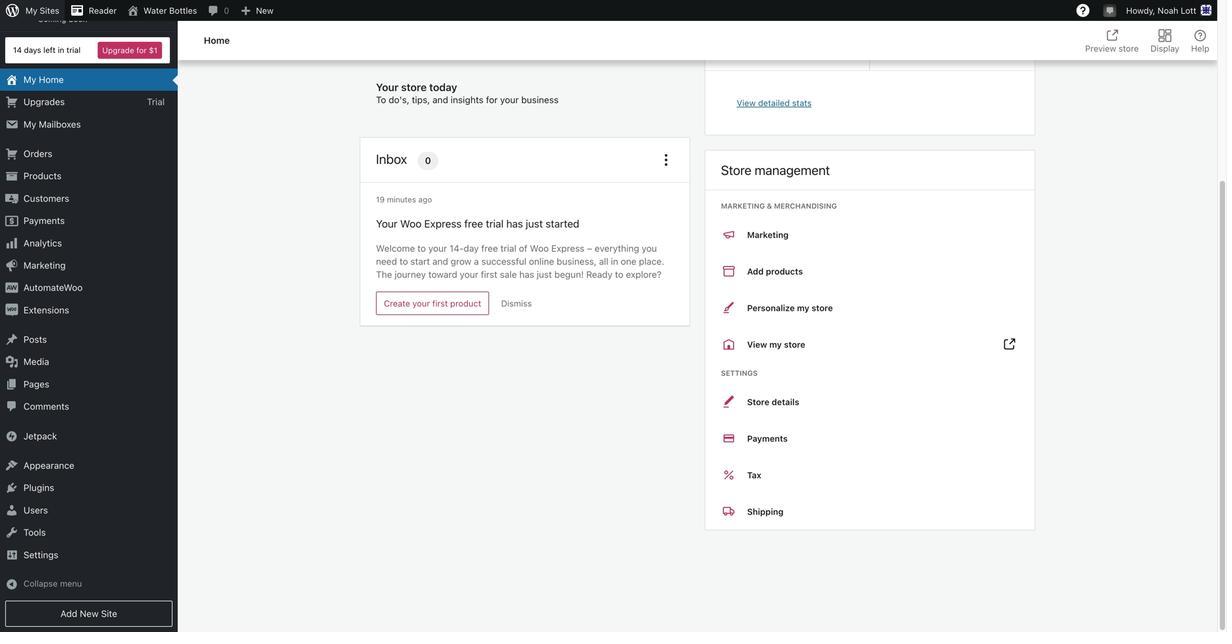 Task type: vqa. For each thing, say whether or not it's contained in the screenshot.
'toolbar'
no



Task type: describe. For each thing, give the bounding box(es) containing it.
new inside the toolbar navigation
[[256, 6, 274, 15]]

1 vertical spatial home
[[39, 74, 64, 85]]

customers
[[24, 193, 69, 204]]

my home link
[[0, 69, 178, 91]]

to
[[376, 95, 386, 105]]

upgrade
[[102, 46, 134, 55]]

the
[[376, 269, 392, 280]]

tips,
[[412, 95, 430, 105]]

sites
[[40, 6, 59, 15]]

1 vertical spatial payments link
[[706, 421, 1035, 457]]

my sites
[[25, 6, 59, 15]]

0 vertical spatial express
[[424, 218, 462, 230]]

welcome to your 14-day free trial of woo express – everything you need to start and grow a successful online business, all in one place. the journey toward your first sale has just begun! ready to explore?
[[376, 243, 665, 280]]

posts link
[[0, 329, 178, 351]]

notification image
[[1105, 5, 1116, 15]]

trial for free
[[486, 218, 504, 230]]

my for view
[[770, 340, 782, 350]]

days
[[24, 45, 41, 55]]

your woo express free trial has just started link
[[376, 216, 580, 232]]

woo inside the your woo express free trial has just started link
[[400, 218, 422, 230]]

for inside button
[[136, 46, 147, 55]]

tax link
[[706, 457, 1035, 494]]

create
[[384, 299, 410, 308]]

inbox notes options image
[[659, 152, 674, 168]]

management
[[755, 163, 830, 178]]

trial for in
[[66, 45, 81, 55]]

one
[[621, 256, 637, 267]]

0 horizontal spatial in
[[58, 45, 64, 55]]

begun!
[[555, 269, 584, 280]]

and inside your store today to do's, tips, and insights for your business
[[433, 95, 448, 105]]

users link
[[0, 500, 178, 522]]

preview store button
[[1078, 21, 1147, 60]]

in inside welcome to your 14-day free trial of woo express – everything you need to start and grow a successful online business, all in one place. the journey toward your first sale has just begun! ready to explore?
[[611, 256, 619, 267]]

menu
[[60, 579, 82, 589]]

plugins link
[[0, 477, 178, 500]]

your down a
[[460, 269, 479, 280]]

free inside the your woo express free trial has just started link
[[465, 218, 483, 230]]

just inside welcome to your 14-day free trial of woo express – everything you need to start and grow a successful online business, all in one place. the journey toward your first sale has just begun! ready to explore?
[[537, 269, 552, 280]]

left
[[43, 45, 56, 55]]

pages
[[24, 379, 49, 390]]

create your first product link
[[376, 292, 489, 315]]

minutes
[[387, 195, 416, 204]]

howdy, noah lott
[[1127, 6, 1197, 15]]

view my store
[[747, 340, 806, 350]]

tab list containing preview store
[[1078, 21, 1218, 60]]

new link
[[235, 0, 279, 21]]

add new site
[[61, 609, 117, 620]]

jetpack
[[24, 431, 57, 442]]

a
[[474, 256, 479, 267]]

reader link
[[65, 0, 122, 21]]

0 vertical spatial marketing
[[721, 202, 765, 211]]

product
[[450, 299, 481, 308]]

upgrade for $1
[[102, 46, 158, 55]]

your store today to do's, tips, and insights for your business
[[376, 81, 559, 105]]

store for store details
[[747, 398, 770, 407]]

inbox
[[376, 151, 407, 167]]

toolbar navigation
[[0, 0, 1218, 24]]

my sites link
[[0, 0, 65, 21]]

create your first product
[[384, 299, 481, 308]]

your for your woo express free trial has just started
[[376, 218, 398, 230]]

toward
[[429, 269, 457, 280]]

1 vertical spatial orders
[[24, 148, 52, 159]]

marketing & merchandising
[[721, 202, 837, 211]]

0 vertical spatial marketing link
[[706, 217, 1035, 253]]

store management
[[721, 163, 830, 178]]

0 vertical spatial to
[[418, 243, 426, 254]]

personalize my store
[[747, 303, 833, 313]]

store down the personalize my store
[[784, 340, 806, 350]]

analytics
[[24, 238, 62, 249]]

reader
[[89, 6, 117, 15]]

0 vertical spatial just
[[526, 218, 543, 230]]

and inside welcome to your 14-day free trial of woo express – everything you need to start and grow a successful online business, all in one place. the journey toward your first sale has just begun! ready to explore?
[[433, 256, 448, 267]]

view for view my store
[[747, 340, 768, 350]]

lott
[[1181, 6, 1197, 15]]

appearance link
[[0, 455, 178, 477]]

sale
[[500, 269, 517, 280]]

media
[[24, 357, 49, 368]]

online
[[529, 256, 554, 267]]

insights
[[451, 95, 484, 105]]

my for my mailboxes
[[24, 119, 36, 130]]

preview
[[1086, 43, 1117, 53]]

14-
[[450, 243, 464, 254]]

extensions
[[24, 305, 69, 316]]

sales
[[744, 11, 766, 22]]

shipping
[[747, 507, 784, 517]]

help button
[[1184, 21, 1218, 60]]

media link
[[0, 351, 178, 374]]

display button
[[1147, 21, 1184, 60]]

&
[[767, 202, 773, 211]]

comments link
[[0, 396, 178, 418]]

jetpack link
[[0, 425, 178, 448]]

total sales link
[[706, 0, 870, 70]]

$1
[[149, 46, 158, 55]]

all
[[599, 256, 609, 267]]

0 inside the toolbar navigation
[[224, 6, 229, 15]]

express inside welcome to your 14-day free trial of woo express – everything you need to start and grow a successful online business, all in one place. the journey toward your first sale has just begun! ready to explore?
[[552, 243, 585, 254]]

your inside your store today to do's, tips, and insights for your business
[[500, 95, 519, 105]]

day
[[464, 243, 479, 254]]

0 vertical spatial payments link
[[0, 210, 178, 232]]

0 horizontal spatial marketing link
[[0, 255, 178, 277]]

1 vertical spatial first
[[433, 299, 448, 308]]

coming soon link
[[0, 0, 178, 31]]

2 vertical spatial marketing
[[24, 260, 66, 271]]

your left 14-
[[429, 243, 447, 254]]

1 vertical spatial new
[[80, 609, 99, 620]]

posts
[[24, 334, 47, 345]]

soon
[[68, 14, 87, 23]]

settings inside 'link'
[[24, 550, 58, 561]]

of
[[519, 243, 528, 254]]

14
[[13, 45, 22, 55]]



Task type: locate. For each thing, give the bounding box(es) containing it.
mailboxes
[[39, 119, 81, 130]]

express up business,
[[552, 243, 585, 254]]

first left the product
[[433, 299, 448, 308]]

to up journey
[[400, 256, 408, 267]]

view my store link
[[706, 327, 1035, 363]]

ago
[[419, 195, 432, 204]]

0 vertical spatial store
[[721, 163, 752, 178]]

1 vertical spatial orders link
[[0, 143, 178, 165]]

0 horizontal spatial add
[[61, 609, 77, 620]]

0 vertical spatial 0
[[224, 6, 229, 15]]

1 horizontal spatial my
[[797, 303, 810, 313]]

store inside your store today to do's, tips, and insights for your business
[[401, 81, 427, 93]]

upgrade for $1 button
[[98, 42, 162, 59]]

total
[[721, 11, 742, 22]]

plugins
[[24, 483, 54, 494]]

–
[[587, 243, 592, 254]]

add new site link
[[5, 601, 173, 628]]

add products link
[[706, 253, 1035, 290]]

products link
[[0, 165, 178, 188]]

to up the start
[[418, 243, 426, 254]]

settings down "tools"
[[24, 550, 58, 561]]

just up of
[[526, 218, 543, 230]]

products
[[766, 267, 803, 277]]

woo inside welcome to your 14-day free trial of woo express – everything you need to start and grow a successful online business, all in one place. the journey toward your first sale has just begun! ready to explore?
[[530, 243, 549, 254]]

add for add new site
[[61, 609, 77, 620]]

view detailed stats
[[737, 98, 812, 108]]

1 vertical spatial to
[[400, 256, 408, 267]]

0 vertical spatial your
[[376, 81, 399, 93]]

for right insights
[[486, 95, 498, 105]]

1 horizontal spatial home
[[204, 35, 230, 46]]

2 vertical spatial my
[[24, 119, 36, 130]]

home down 0 link
[[204, 35, 230, 46]]

0 vertical spatial view
[[737, 98, 756, 108]]

your
[[500, 95, 519, 105], [429, 243, 447, 254], [460, 269, 479, 280], [413, 299, 430, 308]]

1 horizontal spatial settings
[[721, 369, 758, 378]]

2 and from the top
[[433, 256, 448, 267]]

0 horizontal spatial express
[[424, 218, 462, 230]]

0 horizontal spatial woo
[[400, 218, 422, 230]]

your woo express free trial has just started
[[376, 218, 580, 230]]

0 vertical spatial has
[[507, 218, 523, 230]]

marketing down &
[[747, 230, 789, 240]]

0 vertical spatial my
[[797, 303, 810, 313]]

express up 14-
[[424, 218, 462, 230]]

0 vertical spatial add
[[747, 267, 764, 277]]

1 horizontal spatial add
[[747, 267, 764, 277]]

0 horizontal spatial first
[[433, 299, 448, 308]]

1 vertical spatial trial
[[486, 218, 504, 230]]

1 vertical spatial your
[[376, 218, 398, 230]]

1 vertical spatial my
[[770, 340, 782, 350]]

1 horizontal spatial to
[[418, 243, 426, 254]]

marketing down the analytics
[[24, 260, 66, 271]]

to down one
[[615, 269, 624, 280]]

0 horizontal spatial orders link
[[0, 143, 178, 165]]

new right 0 link
[[256, 6, 274, 15]]

display
[[1151, 43, 1180, 53]]

1 vertical spatial woo
[[530, 243, 549, 254]]

2 vertical spatial trial
[[501, 243, 517, 254]]

your up to
[[376, 81, 399, 93]]

for left the $1
[[136, 46, 147, 55]]

1 vertical spatial for
[[486, 95, 498, 105]]

pages link
[[0, 374, 178, 396]]

comments
[[24, 401, 69, 412]]

0 vertical spatial and
[[433, 95, 448, 105]]

0 vertical spatial orders
[[886, 11, 915, 22]]

0 vertical spatial settings
[[721, 369, 758, 378]]

personalize my store link
[[706, 290, 1035, 327]]

in right all at the left of the page
[[611, 256, 619, 267]]

1 horizontal spatial payments
[[747, 434, 788, 444]]

first
[[481, 269, 498, 280], [433, 299, 448, 308]]

add for add products
[[747, 267, 764, 277]]

2 vertical spatial to
[[615, 269, 624, 280]]

14 days left in trial
[[13, 45, 81, 55]]

0 right inbox
[[425, 155, 431, 166]]

1 vertical spatial 0
[[425, 155, 431, 166]]

1 vertical spatial view
[[747, 340, 768, 350]]

0 horizontal spatial my
[[770, 340, 782, 350]]

19 minutes ago
[[376, 195, 432, 204]]

my for personalize
[[797, 303, 810, 313]]

1 vertical spatial settings
[[24, 550, 58, 561]]

0 horizontal spatial settings
[[24, 550, 58, 561]]

1 vertical spatial and
[[433, 256, 448, 267]]

tools link
[[0, 522, 178, 544]]

first left sale
[[481, 269, 498, 280]]

trial inside welcome to your 14-day free trial of woo express – everything you need to start and grow a successful online business, all in one place. the journey toward your first sale has just begun! ready to explore?
[[501, 243, 517, 254]]

has
[[507, 218, 523, 230], [520, 269, 534, 280]]

add down menu
[[61, 609, 77, 620]]

your right create
[[413, 299, 430, 308]]

0 vertical spatial for
[[136, 46, 147, 55]]

has up of
[[507, 218, 523, 230]]

payments down store details
[[747, 434, 788, 444]]

payments
[[24, 215, 65, 226], [747, 434, 788, 444]]

upgrades
[[24, 96, 65, 107]]

0 horizontal spatial new
[[80, 609, 99, 620]]

0 horizontal spatial orders
[[24, 148, 52, 159]]

store details
[[747, 398, 800, 407]]

howdy,
[[1127, 6, 1156, 15]]

1 vertical spatial my
[[24, 74, 36, 85]]

bottles
[[169, 6, 197, 15]]

first inside welcome to your 14-day free trial of woo express – everything you need to start and grow a successful online business, all in one place. the journey toward your first sale has just begun! ready to explore?
[[481, 269, 498, 280]]

help
[[1192, 43, 1210, 53]]

collapse menu button
[[0, 574, 178, 596]]

water
[[144, 6, 167, 15]]

my inside the toolbar navigation
[[25, 6, 37, 15]]

1 vertical spatial express
[[552, 243, 585, 254]]

1 horizontal spatial 0
[[425, 155, 431, 166]]

has right sale
[[520, 269, 534, 280]]

1 vertical spatial add
[[61, 609, 77, 620]]

0 horizontal spatial 0
[[224, 6, 229, 15]]

and down today
[[433, 95, 448, 105]]

0 vertical spatial free
[[465, 218, 483, 230]]

grow
[[451, 256, 472, 267]]

trial
[[66, 45, 81, 55], [486, 218, 504, 230], [501, 243, 517, 254]]

payments for the bottom payments 'link'
[[747, 434, 788, 444]]

store up tips,
[[401, 81, 427, 93]]

and up the toward
[[433, 256, 448, 267]]

just
[[526, 218, 543, 230], [537, 269, 552, 280]]

1 vertical spatial payments
[[747, 434, 788, 444]]

my
[[797, 303, 810, 313], [770, 340, 782, 350]]

store right preview
[[1119, 43, 1139, 53]]

0 vertical spatial home
[[204, 35, 230, 46]]

explore?
[[626, 269, 662, 280]]

users
[[24, 505, 48, 516]]

for inside your store today to do's, tips, and insights for your business
[[486, 95, 498, 105]]

free up day
[[465, 218, 483, 230]]

0 vertical spatial first
[[481, 269, 498, 280]]

start
[[411, 256, 430, 267]]

appearance
[[24, 461, 74, 471]]

free inside welcome to your 14-day free trial of woo express – everything you need to start and grow a successful online business, all in one place. the journey toward your first sale has just begun! ready to explore?
[[481, 243, 498, 254]]

store right personalize
[[812, 303, 833, 313]]

1 horizontal spatial orders link
[[870, 0, 1035, 70]]

free
[[465, 218, 483, 230], [481, 243, 498, 254]]

2 horizontal spatial to
[[615, 269, 624, 280]]

successful
[[482, 256, 527, 267]]

1 vertical spatial has
[[520, 269, 534, 280]]

1 horizontal spatial express
[[552, 243, 585, 254]]

my left "sites"
[[25, 6, 37, 15]]

payments link
[[0, 210, 178, 232], [706, 421, 1035, 457]]

marketing link
[[706, 217, 1035, 253], [0, 255, 178, 277]]

detailed
[[758, 98, 790, 108]]

woo up 'online'
[[530, 243, 549, 254]]

2 your from the top
[[376, 218, 398, 230]]

view for view detailed stats
[[737, 98, 756, 108]]

store left details at right bottom
[[747, 398, 770, 407]]

0 horizontal spatial to
[[400, 256, 408, 267]]

settings link
[[0, 544, 178, 567]]

dismiss
[[501, 299, 532, 308]]

0 horizontal spatial for
[[136, 46, 147, 55]]

in
[[58, 45, 64, 55], [611, 256, 619, 267]]

store details link
[[706, 384, 1035, 421]]

extensions link
[[0, 299, 178, 322]]

woo down 19 minutes ago
[[400, 218, 422, 230]]

0 left new link
[[224, 6, 229, 15]]

0 horizontal spatial home
[[39, 74, 64, 85]]

collapse
[[24, 579, 58, 589]]

0 horizontal spatial payments link
[[0, 210, 178, 232]]

1 vertical spatial marketing
[[747, 230, 789, 240]]

store inside button
[[1119, 43, 1139, 53]]

view down personalize
[[747, 340, 768, 350]]

0 vertical spatial orders link
[[870, 0, 1035, 70]]

in right left
[[58, 45, 64, 55]]

today
[[429, 81, 457, 93]]

1 your from the top
[[376, 81, 399, 93]]

marketing left &
[[721, 202, 765, 211]]

tax
[[747, 471, 762, 481]]

customers link
[[0, 188, 178, 210]]

collapse menu
[[24, 579, 82, 589]]

just down 'online'
[[537, 269, 552, 280]]

1 vertical spatial store
[[747, 398, 770, 407]]

payments up the analytics
[[24, 215, 65, 226]]

home up upgrades
[[39, 74, 64, 85]]

details
[[772, 398, 800, 407]]

do's,
[[389, 95, 410, 105]]

1 horizontal spatial woo
[[530, 243, 549, 254]]

new left site on the left bottom of page
[[80, 609, 99, 620]]

1 horizontal spatial for
[[486, 95, 498, 105]]

0 vertical spatial trial
[[66, 45, 81, 55]]

view detailed stats link
[[727, 87, 822, 119]]

1 vertical spatial just
[[537, 269, 552, 280]]

new
[[256, 6, 274, 15], [80, 609, 99, 620]]

your down 19
[[376, 218, 398, 230]]

1 vertical spatial marketing link
[[0, 255, 178, 277]]

1 horizontal spatial in
[[611, 256, 619, 267]]

1 horizontal spatial payments link
[[706, 421, 1035, 457]]

automatewoo
[[24, 282, 83, 293]]

1 horizontal spatial first
[[481, 269, 498, 280]]

noah
[[1158, 6, 1179, 15]]

has inside welcome to your 14-day free trial of woo express – everything you need to start and grow a successful online business, all in one place. the journey toward your first sale has just begun! ready to explore?
[[520, 269, 534, 280]]

started
[[546, 218, 580, 230]]

payments for top payments 'link'
[[24, 215, 65, 226]]

my down upgrades
[[24, 119, 36, 130]]

trial
[[147, 96, 165, 107]]

my for my sites
[[25, 6, 37, 15]]

1 and from the top
[[433, 95, 448, 105]]

1 vertical spatial free
[[481, 243, 498, 254]]

settings up store details
[[721, 369, 758, 378]]

0 vertical spatial woo
[[400, 218, 422, 230]]

my right personalize
[[797, 303, 810, 313]]

0 vertical spatial payments
[[24, 215, 65, 226]]

1 horizontal spatial orders
[[886, 11, 915, 22]]

your left the business in the left of the page
[[500, 95, 519, 105]]

welcome
[[376, 243, 415, 254]]

my for my home
[[24, 74, 36, 85]]

store up marketing & merchandising
[[721, 163, 752, 178]]

to
[[418, 243, 426, 254], [400, 256, 408, 267], [615, 269, 624, 280]]

settings
[[721, 369, 758, 378], [24, 550, 58, 561]]

journey
[[395, 269, 426, 280]]

my up upgrades
[[24, 74, 36, 85]]

your for your store today to do's, tips, and insights for your business
[[376, 81, 399, 93]]

free right day
[[481, 243, 498, 254]]

0 link
[[202, 0, 235, 21]]

analytics link
[[0, 232, 178, 255]]

1 vertical spatial in
[[611, 256, 619, 267]]

store for store management
[[721, 163, 752, 178]]

my down personalize
[[770, 340, 782, 350]]

my home
[[24, 74, 64, 85]]

your inside your store today to do's, tips, and insights for your business
[[376, 81, 399, 93]]

view left detailed
[[737, 98, 756, 108]]

0 vertical spatial new
[[256, 6, 274, 15]]

1 horizontal spatial new
[[256, 6, 274, 15]]

everything
[[595, 243, 639, 254]]

tab list
[[1078, 21, 1218, 60]]

merchandising
[[774, 202, 837, 211]]

coming soon
[[38, 14, 87, 23]]

0 vertical spatial my
[[25, 6, 37, 15]]

0 vertical spatial in
[[58, 45, 64, 55]]

1 horizontal spatial marketing link
[[706, 217, 1035, 253]]

add left products
[[747, 267, 764, 277]]

automatewoo link
[[0, 277, 178, 299]]

0 horizontal spatial payments
[[24, 215, 65, 226]]

business
[[521, 95, 559, 105]]

orders link
[[870, 0, 1035, 70], [0, 143, 178, 165]]



